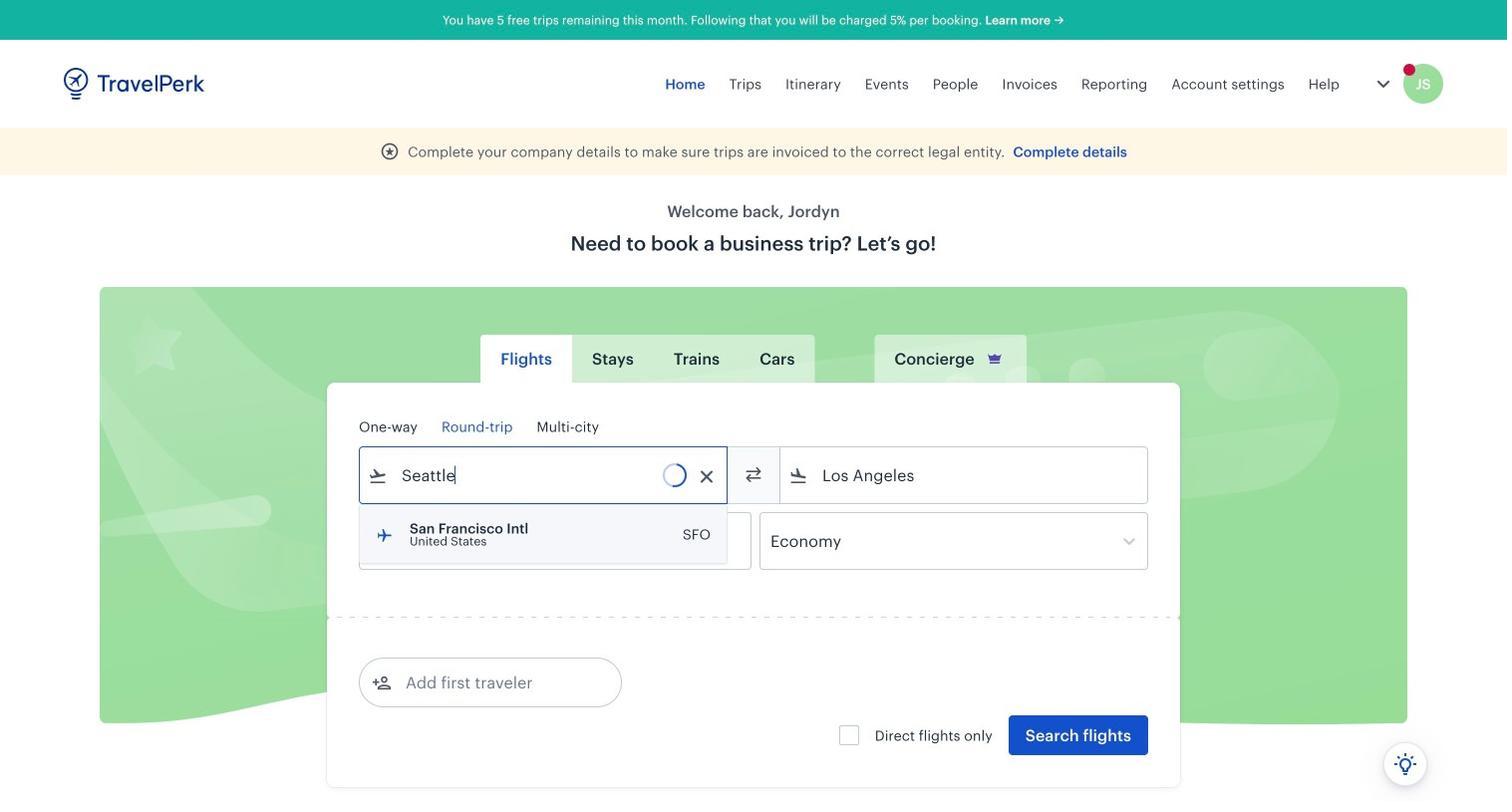 Task type: locate. For each thing, give the bounding box(es) containing it.
Depart text field
[[388, 513, 492, 569]]

Add first traveler search field
[[392, 667, 599, 699]]

Return text field
[[506, 513, 610, 569]]



Task type: describe. For each thing, give the bounding box(es) containing it.
From search field
[[388, 460, 701, 492]]

To search field
[[809, 460, 1122, 492]]



